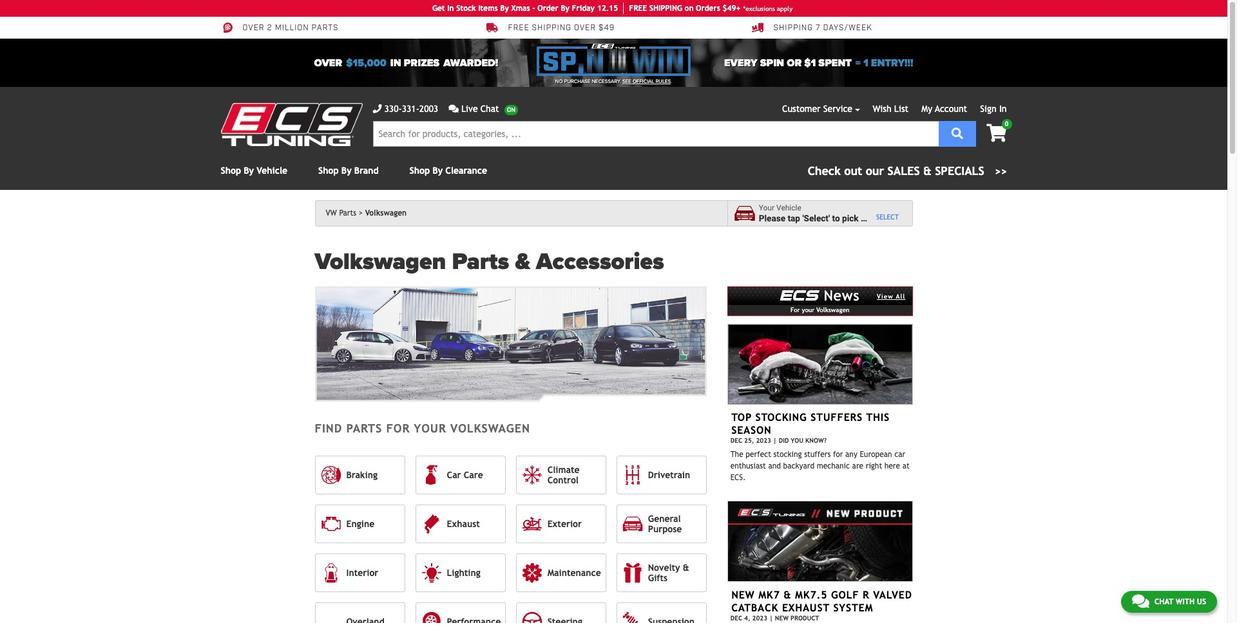Task type: vqa. For each thing, say whether or not it's contained in the screenshot.
the Parts corresponding to VW
yes



Task type: locate. For each thing, give the bounding box(es) containing it.
vehicle up tap
[[776, 204, 801, 213]]

0 vertical spatial |
[[773, 438, 777, 445]]

here
[[885, 462, 900, 471]]

chat
[[481, 104, 499, 114], [1155, 598, 1173, 607]]

1 horizontal spatial for
[[833, 450, 843, 459]]

2023 inside new mk7 & mk7.5 golf r valved catback exhaust system dec 4, 2023 | new product
[[752, 615, 767, 622]]

1 vertical spatial parts
[[452, 248, 509, 276]]

0 vertical spatial dec
[[731, 438, 742, 445]]

shop by brand link
[[318, 166, 379, 176]]

shopping cart image
[[986, 124, 1007, 142]]

by left 'xmas'
[[500, 4, 509, 13]]

pick
[[842, 213, 859, 223]]

mechanic
[[817, 462, 850, 471]]

1 horizontal spatial exhaust
[[782, 602, 830, 614]]

for up mechanic
[[833, 450, 843, 459]]

shop for shop by clearance
[[410, 166, 430, 176]]

0 horizontal spatial exhaust
[[447, 519, 480, 530]]

dec inside new mk7 & mk7.5 golf r valved catback exhaust system dec 4, 2023 | new product
[[731, 615, 742, 622]]

1 horizontal spatial shop
[[318, 166, 339, 176]]

1
[[863, 56, 868, 69]]

top stocking stuffers this season link
[[731, 412, 890, 437]]

no
[[555, 79, 563, 84]]

1 shop from the left
[[221, 166, 241, 176]]

0 horizontal spatial over
[[243, 23, 265, 33]]

ecs tuning 'spin to win' contest logo image
[[537, 44, 690, 76]]

1 horizontal spatial over
[[314, 56, 342, 69]]

comments image
[[449, 104, 459, 113]]

select link
[[876, 213, 899, 222]]

over
[[243, 23, 265, 33], [314, 56, 342, 69]]

for your volkswagen
[[791, 306, 850, 313]]

over 2 million parts
[[243, 23, 339, 33]]

1 horizontal spatial vehicle
[[776, 204, 801, 213]]

vehicle
[[868, 213, 896, 223]]

general
[[648, 514, 681, 524]]

2 shop from the left
[[318, 166, 339, 176]]

get in stock items by xmas - order by friday 12.15
[[432, 4, 618, 13]]

orders
[[696, 4, 720, 13]]

find parts for your volkswagen
[[315, 422, 530, 435]]

by for shop by brand
[[341, 166, 352, 176]]

get
[[432, 4, 445, 13]]

2 dec from the top
[[731, 615, 742, 622]]

backyard
[[783, 462, 815, 471]]

customer service
[[782, 104, 852, 114]]

your right for
[[802, 306, 815, 313]]

official
[[633, 79, 654, 84]]

you
[[791, 438, 804, 445]]

new
[[731, 589, 755, 602], [775, 615, 789, 622]]

maintenance
[[547, 568, 601, 579]]

0 vertical spatial parts
[[339, 209, 356, 218]]

.
[[671, 79, 672, 84]]

1 vertical spatial exhaust
[[782, 602, 830, 614]]

over 2 million parts link
[[221, 22, 339, 34]]

in right sign
[[999, 104, 1007, 114]]

volkswagen
[[365, 209, 407, 218], [315, 248, 446, 276], [816, 306, 850, 313], [450, 422, 530, 435]]

please
[[759, 213, 786, 223]]

volkswagen down news on the top right
[[816, 306, 850, 313]]

1 vertical spatial your
[[414, 422, 446, 435]]

lighting
[[447, 568, 481, 579]]

0 horizontal spatial shop
[[221, 166, 241, 176]]

view
[[877, 293, 894, 300]]

parts for volkswagen
[[452, 248, 509, 276]]

engine link
[[315, 505, 405, 544]]

0 vertical spatial your
[[802, 306, 815, 313]]

1 vertical spatial |
[[769, 615, 773, 622]]

your
[[759, 204, 775, 213]]

with
[[1176, 598, 1195, 607]]

chat left the with
[[1155, 598, 1173, 607]]

wish list
[[873, 104, 909, 114]]

1 horizontal spatial in
[[999, 104, 1007, 114]]

vw parts
[[326, 209, 356, 218]]

valved
[[873, 589, 912, 602]]

car care link
[[415, 456, 506, 495]]

exterior link
[[516, 505, 606, 544]]

for inside top stocking stuffers this season dec 25, 2023 | did you know? the perfect stocking stuffers for any european car enthusiast and backyard mechanic are right here at ecs.
[[833, 450, 843, 459]]

or
[[787, 56, 802, 69]]

sales
[[888, 164, 920, 178]]

1 vertical spatial vehicle
[[776, 204, 801, 213]]

by down ecs tuning image
[[244, 166, 254, 176]]

0 vertical spatial in
[[447, 4, 454, 13]]

exhaust up lighting
[[447, 519, 480, 530]]

by left the brand
[[341, 166, 352, 176]]

customer
[[782, 104, 821, 114]]

climate
[[547, 465, 580, 475]]

free
[[508, 23, 529, 33]]

care
[[464, 470, 483, 481]]

general purpose
[[648, 514, 682, 535]]

sign in link
[[980, 104, 1007, 114]]

1 vertical spatial new
[[775, 615, 789, 622]]

brand
[[354, 166, 379, 176]]

| inside new mk7 & mk7.5 golf r valved catback exhaust system dec 4, 2023 | new product
[[769, 615, 773, 622]]

all
[[896, 293, 906, 300]]

4,
[[744, 615, 750, 622]]

volkswagen down vw parts link
[[315, 248, 446, 276]]

2023 down catback
[[752, 615, 767, 622]]

your
[[802, 306, 815, 313], [414, 422, 446, 435]]

in right get
[[447, 4, 454, 13]]

dec left 25,
[[731, 438, 742, 445]]

over for over 2 million parts
[[243, 23, 265, 33]]

stocking
[[755, 412, 807, 424]]

330-
[[384, 104, 402, 114]]

0 horizontal spatial chat
[[481, 104, 499, 114]]

specials
[[935, 164, 984, 178]]

0 vertical spatial 2023
[[756, 438, 771, 445]]

stuffers
[[811, 412, 863, 424]]

1 vertical spatial dec
[[731, 615, 742, 622]]

your up car care link
[[414, 422, 446, 435]]

novelty & gifts link
[[616, 554, 707, 593]]

over down parts
[[314, 56, 342, 69]]

3 shop from the left
[[410, 166, 430, 176]]

by right the order
[[561, 4, 570, 13]]

1 vertical spatial for
[[833, 450, 843, 459]]

the
[[730, 450, 743, 459]]

parts for find
[[346, 422, 382, 435]]

system
[[833, 602, 873, 614]]

| left did
[[773, 438, 777, 445]]

tap
[[788, 213, 800, 223]]

exhaust up the product
[[782, 602, 830, 614]]

chat right live on the top left of the page
[[481, 104, 499, 114]]

330-331-2003
[[384, 104, 438, 114]]

european
[[860, 450, 892, 459]]

right
[[866, 462, 882, 471]]

by
[[500, 4, 509, 13], [561, 4, 570, 13], [244, 166, 254, 176], [341, 166, 352, 176], [433, 166, 443, 176]]

by left clearance
[[433, 166, 443, 176]]

0 horizontal spatial in
[[447, 4, 454, 13]]

see official rules link
[[623, 78, 671, 86]]

in
[[390, 56, 401, 69]]

for up braking link
[[386, 422, 410, 435]]

1 vertical spatial over
[[314, 56, 342, 69]]

for
[[791, 306, 800, 313]]

0 vertical spatial vehicle
[[257, 166, 287, 176]]

golf
[[831, 589, 859, 602]]

1 vertical spatial 2023
[[752, 615, 767, 622]]

ping
[[665, 4, 682, 13]]

Search text field
[[373, 121, 939, 147]]

mk7.5
[[795, 589, 828, 602]]

over left 2
[[243, 23, 265, 33]]

did
[[779, 438, 789, 445]]

0 vertical spatial new
[[731, 589, 755, 602]]

new left the product
[[775, 615, 789, 622]]

2 vertical spatial parts
[[346, 422, 382, 435]]

331-
[[402, 104, 419, 114]]

0 horizontal spatial new
[[731, 589, 755, 602]]

shop for shop by brand
[[318, 166, 339, 176]]

braking link
[[315, 456, 405, 495]]

volkswagen banner image image
[[315, 287, 707, 402]]

0 horizontal spatial vehicle
[[257, 166, 287, 176]]

customer service button
[[782, 102, 860, 116]]

0 vertical spatial for
[[386, 422, 410, 435]]

vehicle down ecs tuning image
[[257, 166, 287, 176]]

'select'
[[802, 213, 830, 223]]

over
[[574, 23, 596, 33]]

1 dec from the top
[[731, 438, 742, 445]]

exhaust
[[447, 519, 480, 530], [782, 602, 830, 614]]

shipping 7 days/week link
[[752, 22, 872, 34]]

0 vertical spatial chat
[[481, 104, 499, 114]]

top stocking stuffers this season image
[[727, 324, 913, 405]]

dec left 4,
[[731, 615, 742, 622]]

2 horizontal spatial shop
[[410, 166, 430, 176]]

2023 right 25,
[[756, 438, 771, 445]]

1 horizontal spatial chat
[[1155, 598, 1173, 607]]

items
[[478, 4, 498, 13]]

top
[[731, 412, 752, 424]]

0 vertical spatial over
[[243, 23, 265, 33]]

new mk7 & mk7.5 golf r valved catback exhaust system dec 4, 2023 | new product
[[731, 589, 912, 622]]

2003
[[419, 104, 438, 114]]

0 vertical spatial exhaust
[[447, 519, 480, 530]]

new up catback
[[731, 589, 755, 602]]

on
[[685, 4, 694, 13]]

| down catback
[[769, 615, 773, 622]]

1 vertical spatial in
[[999, 104, 1007, 114]]

account
[[935, 104, 967, 114]]



Task type: describe. For each thing, give the bounding box(es) containing it.
any
[[845, 450, 858, 459]]

volkswagen up 'care'
[[450, 422, 530, 435]]

0 horizontal spatial for
[[386, 422, 410, 435]]

r
[[863, 589, 870, 602]]

live chat
[[461, 104, 499, 114]]

catback
[[731, 602, 779, 614]]

car care
[[447, 470, 483, 481]]

see
[[623, 79, 631, 84]]

over for over $15,000 in prizes
[[314, 56, 342, 69]]

stuffers
[[804, 450, 831, 459]]

engine
[[346, 519, 375, 530]]

new mk7 & mk7.5 golf r valved catback exhaust system link
[[731, 589, 912, 614]]

purpose
[[648, 524, 682, 535]]

free shipping over $49 link
[[486, 22, 615, 34]]

stock
[[456, 4, 476, 13]]

my
[[922, 104, 932, 114]]

in for get
[[447, 4, 454, 13]]

ecs tuning image
[[221, 103, 362, 146]]

stocking
[[774, 450, 802, 459]]

exhaust inside new mk7 & mk7.5 golf r valved catback exhaust system dec 4, 2023 | new product
[[782, 602, 830, 614]]

& inside novelty & gifts
[[683, 563, 689, 573]]

2023 inside top stocking stuffers this season dec 25, 2023 | did you know? the perfect stocking stuffers for any european car enthusiast and backyard mechanic are right here at ecs.
[[756, 438, 771, 445]]

braking
[[346, 470, 378, 481]]

*exclusions
[[743, 5, 775, 12]]

vw
[[326, 209, 337, 218]]

$15,000
[[346, 56, 386, 69]]

xmas
[[511, 4, 530, 13]]

free ship ping on orders $49+ *exclusions apply
[[629, 4, 793, 13]]

phone image
[[373, 104, 382, 113]]

ship
[[649, 4, 665, 13]]

top stocking stuffers this season dec 25, 2023 | did you know? the perfect stocking stuffers for any european car enthusiast and backyard mechanic are right here at ecs.
[[730, 412, 910, 482]]

view all
[[877, 293, 906, 300]]

this
[[866, 412, 890, 424]]

perfect
[[746, 450, 771, 459]]

2
[[267, 23, 272, 33]]

apply
[[777, 5, 793, 12]]

over $15,000 in prizes
[[314, 56, 440, 69]]

-
[[532, 4, 535, 13]]

sales & specials
[[888, 164, 984, 178]]

mk7
[[758, 589, 780, 602]]

product
[[791, 615, 819, 622]]

$1
[[804, 56, 816, 69]]

1 horizontal spatial your
[[802, 306, 815, 313]]

parts for vw
[[339, 209, 356, 218]]

shop by clearance link
[[410, 166, 487, 176]]

in for sign
[[999, 104, 1007, 114]]

7
[[816, 23, 821, 33]]

12.15
[[597, 4, 618, 13]]

a
[[861, 213, 866, 223]]

by for shop by vehicle
[[244, 166, 254, 176]]

=
[[856, 56, 861, 69]]

1 vertical spatial chat
[[1155, 598, 1173, 607]]

& inside new mk7 & mk7.5 golf r valved catback exhaust system dec 4, 2023 | new product
[[784, 589, 792, 602]]

spent
[[819, 56, 852, 69]]

your vehicle please tap 'select' to pick a vehicle
[[759, 204, 896, 223]]

clearance
[[445, 166, 487, 176]]

by for shop by clearance
[[433, 166, 443, 176]]

shop by clearance
[[410, 166, 487, 176]]

list
[[894, 104, 909, 114]]

drivetrain link
[[616, 456, 707, 495]]

and
[[768, 462, 781, 471]]

dec inside top stocking stuffers this season dec 25, 2023 | did you know? the perfect stocking stuffers for any european car enthusiast and backyard mechanic are right here at ecs.
[[731, 438, 742, 445]]

1 horizontal spatial new
[[775, 615, 789, 622]]

novelty
[[648, 563, 680, 573]]

free shipping over $49
[[508, 23, 615, 33]]

exhaust link
[[415, 505, 506, 544]]

interior
[[346, 568, 378, 579]]

search image
[[952, 127, 963, 139]]

purchase
[[564, 79, 590, 84]]

ecs.
[[730, 473, 746, 482]]

to
[[832, 213, 840, 223]]

prizes
[[404, 56, 440, 69]]

comments image
[[1132, 594, 1149, 610]]

my account link
[[922, 104, 967, 114]]

chat with us
[[1155, 598, 1206, 607]]

0
[[1005, 120, 1009, 128]]

volkswagen parts & accessories
[[315, 248, 664, 276]]

novelty & gifts
[[648, 563, 689, 584]]

shop by vehicle
[[221, 166, 287, 176]]

parts
[[312, 23, 339, 33]]

| inside top stocking stuffers this season dec 25, 2023 | did you know? the perfect stocking stuffers for any european car enthusiast and backyard mechanic are right here at ecs.
[[773, 438, 777, 445]]

lighting link
[[415, 554, 506, 593]]

necessary.
[[592, 79, 621, 84]]

order
[[538, 4, 559, 13]]

entry!!!
[[871, 56, 913, 69]]

find
[[315, 422, 342, 435]]

vw parts link
[[326, 209, 363, 218]]

0 link
[[976, 119, 1012, 144]]

gifts
[[648, 573, 668, 584]]

new mk7 & mk7.5 golf r valved catback exhaust system image
[[727, 502, 913, 583]]

climate control link
[[516, 456, 606, 495]]

exterior
[[547, 519, 582, 530]]

0 horizontal spatial your
[[414, 422, 446, 435]]

live
[[461, 104, 478, 114]]

sign in
[[980, 104, 1007, 114]]

shop for shop by vehicle
[[221, 166, 241, 176]]

vehicle inside the your vehicle please tap 'select' to pick a vehicle
[[776, 204, 801, 213]]

my account
[[922, 104, 967, 114]]

maintenance link
[[516, 554, 606, 593]]

volkswagen right vw parts link
[[365, 209, 407, 218]]

$49
[[599, 23, 615, 33]]

no purchase necessary. see official rules .
[[555, 79, 672, 84]]



